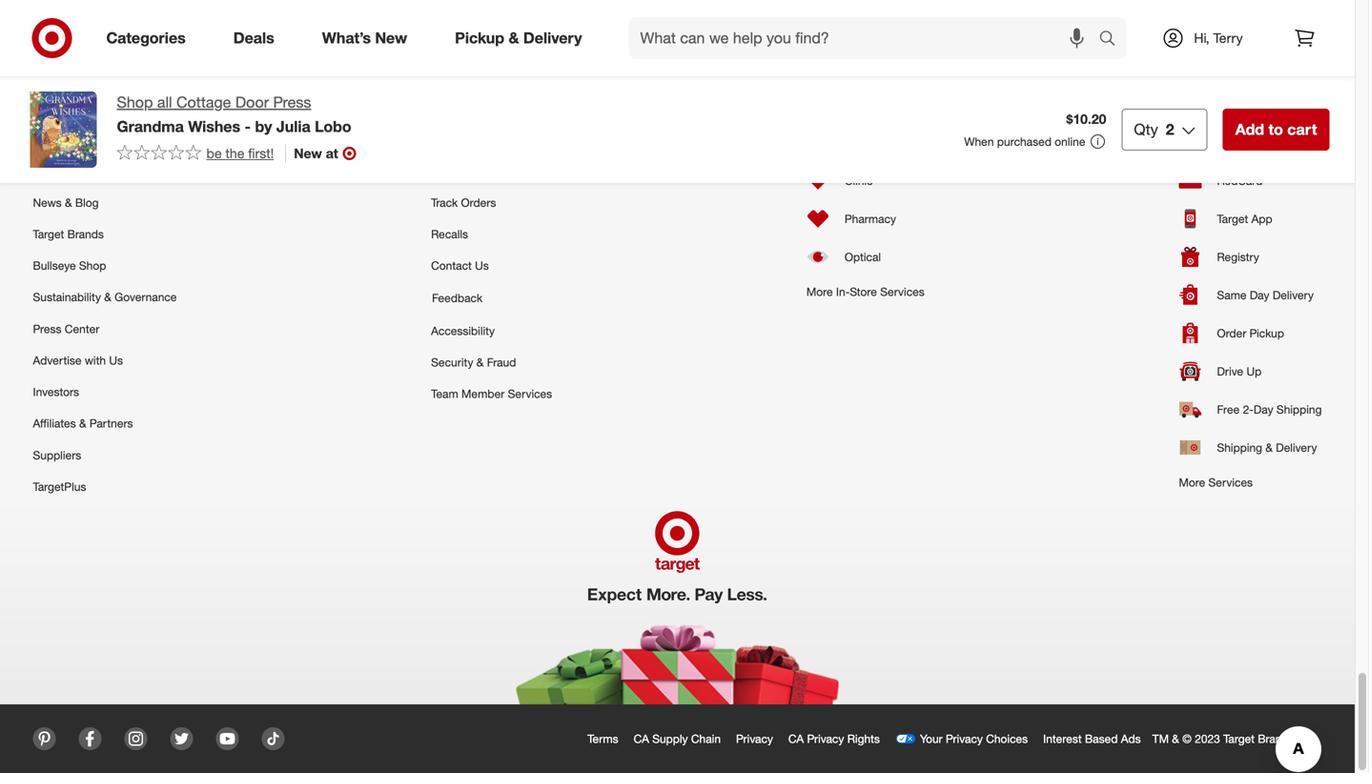 Task type: describe. For each thing, give the bounding box(es) containing it.
sustainability
[[33, 290, 101, 304]]

be the first! link
[[117, 144, 274, 163]]

pricing,
[[585, 28, 623, 42]]

ca supply chain
[[634, 732, 721, 746]]

contact us link
[[431, 250, 552, 281]]

vary
[[790, 28, 812, 42]]

pharmacy link
[[807, 200, 925, 238]]

recalls link
[[431, 218, 552, 250]]

cottage
[[176, 93, 231, 112]]

security
[[431, 355, 473, 369]]

security & fraud
[[431, 355, 516, 369]]

& for sustainability
[[104, 290, 111, 304]]

2
[[1166, 120, 1174, 139]]

rights
[[847, 732, 880, 746]]

clinic link
[[807, 162, 925, 200]]

target.com
[[909, 28, 965, 42]]

what's
[[322, 29, 371, 47]]

drive
[[1217, 364, 1243, 378]]

services inside more services link
[[1209, 475, 1253, 490]]

pickup & delivery link
[[439, 17, 606, 59]]

by inside * see offer details. restrictions apply. pricing, promotions and availability may vary by location and at target.com
[[815, 28, 827, 42]]

sustainability & governance link
[[33, 281, 177, 313]]

investors
[[33, 385, 79, 399]]

delivery for pickup & delivery
[[523, 29, 582, 47]]

targetplus
[[33, 480, 86, 494]]

0 horizontal spatial at
[[326, 145, 338, 161]]

delivery for shipping & delivery
[[1276, 440, 1317, 455]]

more in-store services link
[[807, 276, 925, 308]]

terry
[[1213, 30, 1243, 46]]

be
[[206, 145, 222, 161]]

bullseye shop
[[33, 258, 106, 273]]

1 and from the left
[[687, 28, 706, 42]]

ca supply chain link
[[630, 728, 732, 751]]

us for about us
[[81, 97, 100, 115]]

up
[[1247, 364, 1262, 378]]

categories
[[106, 29, 186, 47]]

news
[[33, 195, 62, 210]]

0 vertical spatial new
[[375, 29, 407, 47]]

target: expect more. pay less. image
[[410, 503, 945, 705]]

1 vertical spatial press
[[33, 322, 61, 336]]

order pickup link
[[1179, 314, 1322, 352]]

target for target app
[[1217, 212, 1248, 226]]

restrictions
[[488, 28, 549, 42]]

brands
[[67, 227, 104, 241]]

track orders
[[431, 195, 496, 210]]

free
[[1217, 402, 1240, 417]]

privacy link
[[732, 728, 785, 751]]

governance
[[115, 290, 177, 304]]

drive up
[[1217, 364, 1262, 378]]

contact us
[[431, 258, 489, 273]]

target app link
[[1179, 200, 1322, 238]]

location
[[830, 28, 871, 42]]

tm & © 2023 target brands, inc.
[[1152, 732, 1318, 746]]

1 privacy from the left
[[736, 732, 773, 746]]

& for pickup
[[509, 29, 519, 47]]

contact
[[431, 258, 472, 273]]

advertise
[[33, 353, 82, 368]]

team member services
[[431, 387, 552, 401]]

services inside team member services link
[[508, 387, 552, 401]]

pickup inside "link"
[[455, 29, 504, 47]]

privacy for your privacy choices
[[946, 732, 983, 746]]

redcard
[[1217, 173, 1263, 188]]

target for target circle
[[1217, 135, 1248, 150]]

target app
[[1217, 212, 1273, 226]]

pharmacy
[[845, 212, 896, 226]]

what's new
[[322, 29, 407, 47]]

sustainability & governance
[[33, 290, 177, 304]]

delivery for same day delivery
[[1273, 288, 1314, 302]]

bullseye
[[33, 258, 76, 273]]

grandma
[[117, 117, 184, 136]]

offer
[[417, 28, 443, 42]]

categories link
[[90, 17, 209, 59]]

qty 2
[[1134, 120, 1174, 139]]

optical
[[845, 250, 881, 264]]

advertise with us
[[33, 353, 123, 368]]

services inside more in-store services link
[[880, 285, 925, 299]]

redcard link
[[1179, 162, 1322, 200]]

add to cart
[[1235, 120, 1317, 139]]

advertise with us link
[[33, 345, 177, 376]]

track
[[431, 195, 458, 210]]

affiliates
[[33, 416, 76, 431]]

press center link
[[33, 313, 177, 345]]

purchased
[[997, 134, 1052, 149]]

order
[[1217, 326, 1247, 340]]

deals link
[[217, 17, 298, 59]]

by inside shop all cottage door press grandma wishes - by julia lobo
[[255, 117, 272, 136]]

at inside * see offer details. restrictions apply. pricing, promotions and availability may vary by location and at target.com
[[896, 28, 906, 42]]

when purchased online
[[964, 134, 1085, 149]]

0 vertical spatial shipping
[[1277, 402, 1322, 417]]

add
[[1235, 120, 1264, 139]]

team member services link
[[431, 378, 552, 410]]

first!
[[248, 145, 274, 161]]

1 vertical spatial new
[[294, 145, 322, 161]]

1 vertical spatial shop
[[79, 258, 106, 273]]

more for more services
[[1179, 475, 1205, 490]]

orders
[[461, 195, 496, 210]]

us inside "link"
[[109, 353, 123, 368]]

target circle
[[1217, 135, 1281, 150]]

& for tm
[[1172, 732, 1179, 746]]

2023
[[1195, 732, 1220, 746]]

wishes
[[188, 117, 240, 136]]

circle
[[1252, 135, 1281, 150]]

ca for ca privacy rights
[[788, 732, 804, 746]]

target down about us
[[67, 132, 98, 146]]



Task type: vqa. For each thing, say whether or not it's contained in the screenshot.
2
yes



Task type: locate. For each thing, give the bounding box(es) containing it.
same day delivery
[[1217, 288, 1314, 302]]

2 horizontal spatial privacy
[[946, 732, 983, 746]]

more inside more in-store services link
[[807, 285, 833, 299]]

when
[[964, 134, 994, 149]]

us up about target link
[[81, 97, 100, 115]]

about for about us
[[33, 97, 76, 115]]

0 vertical spatial press
[[273, 93, 311, 112]]

team
[[431, 387, 458, 401]]

delivery
[[523, 29, 582, 47], [1273, 288, 1314, 302], [1276, 440, 1317, 455]]

1 horizontal spatial privacy
[[807, 732, 844, 746]]

careers link
[[33, 155, 177, 187]]

press inside shop all cottage door press grandma wishes - by julia lobo
[[273, 93, 311, 112]]

lobo
[[315, 117, 352, 136]]

delivery down free 2-day shipping in the bottom right of the page
[[1276, 440, 1317, 455]]

1 horizontal spatial pickup
[[1250, 326, 1284, 340]]

news & blog link
[[33, 187, 177, 218]]

target left app
[[1217, 212, 1248, 226]]

recalls
[[431, 227, 468, 241]]

may
[[765, 28, 787, 42]]

with
[[85, 353, 106, 368]]

1 horizontal spatial more
[[1179, 475, 1205, 490]]

0 vertical spatial by
[[815, 28, 827, 42]]

blog
[[75, 195, 99, 210]]

more for more in-store services
[[807, 285, 833, 299]]

member
[[462, 387, 505, 401]]

and left the availability
[[687, 28, 706, 42]]

optical link
[[807, 238, 925, 276]]

day right same
[[1250, 288, 1270, 302]]

by right vary
[[815, 28, 827, 42]]

0 horizontal spatial us
[[81, 97, 100, 115]]

julia
[[276, 117, 311, 136]]

1 horizontal spatial shop
[[117, 93, 153, 112]]

0 horizontal spatial shipping
[[1217, 440, 1262, 455]]

more
[[807, 285, 833, 299], [1179, 475, 1205, 490]]

privacy right the chain
[[736, 732, 773, 746]]

supply
[[652, 732, 688, 746]]

at down lobo
[[326, 145, 338, 161]]

0 vertical spatial more
[[807, 285, 833, 299]]

privacy for ca privacy rights
[[807, 732, 844, 746]]

1 horizontal spatial ca
[[788, 732, 804, 746]]

0 horizontal spatial shop
[[79, 258, 106, 273]]

shipping up shipping & delivery
[[1277, 402, 1322, 417]]

1 about from the top
[[33, 97, 76, 115]]

ca right privacy link
[[788, 732, 804, 746]]

0 vertical spatial delivery
[[523, 29, 582, 47]]

3 privacy from the left
[[946, 732, 983, 746]]

1 vertical spatial us
[[475, 258, 489, 273]]

qty
[[1134, 120, 1158, 139]]

us for contact us
[[475, 258, 489, 273]]

shop up the grandma
[[117, 93, 153, 112]]

details.
[[446, 28, 485, 42]]

ca privacy rights
[[788, 732, 880, 746]]

registry link
[[1179, 238, 1322, 276]]

& down free 2-day shipping in the bottom right of the page
[[1266, 440, 1273, 455]]

1 horizontal spatial at
[[896, 28, 906, 42]]

order pickup
[[1217, 326, 1284, 340]]

security & fraud link
[[431, 347, 552, 378]]

0 vertical spatial at
[[896, 28, 906, 42]]

0 horizontal spatial by
[[255, 117, 272, 136]]

center
[[65, 322, 99, 336]]

track orders link
[[431, 187, 552, 218]]

about target
[[33, 132, 98, 146]]

1 vertical spatial day
[[1254, 402, 1273, 417]]

1 horizontal spatial new
[[375, 29, 407, 47]]

same
[[1217, 288, 1247, 302]]

$10.20
[[1067, 111, 1106, 127]]

about us
[[33, 97, 100, 115]]

at left target.com in the top of the page
[[896, 28, 906, 42]]

& right details. at the top left of the page
[[509, 29, 519, 47]]

2 ca from the left
[[788, 732, 804, 746]]

0 vertical spatial shop
[[117, 93, 153, 112]]

shipping & delivery link
[[1179, 429, 1322, 467]]

about up careers
[[33, 132, 64, 146]]

& for news
[[65, 195, 72, 210]]

0 vertical spatial about
[[33, 97, 76, 115]]

image of grandma wishes - by julia lobo image
[[25, 92, 102, 168]]

target down the "news"
[[33, 227, 64, 241]]

based
[[1085, 732, 1118, 746]]

suppliers
[[33, 448, 81, 462]]

affiliates & partners
[[33, 416, 133, 431]]

©
[[1183, 732, 1192, 746]]

and right location
[[874, 28, 893, 42]]

1 horizontal spatial us
[[109, 353, 123, 368]]

2 vertical spatial us
[[109, 353, 123, 368]]

1 vertical spatial delivery
[[1273, 288, 1314, 302]]

shipping
[[1277, 402, 1322, 417], [1217, 440, 1262, 455]]

us right contact
[[475, 258, 489, 273]]

pickup right order
[[1250, 326, 1284, 340]]

drive up link
[[1179, 352, 1322, 390]]

more inside more services link
[[1179, 475, 1205, 490]]

press up "julia"
[[273, 93, 311, 112]]

ca privacy rights link
[[785, 728, 891, 751]]

your
[[920, 732, 943, 746]]

1 vertical spatial shipping
[[1217, 440, 1262, 455]]

target for target brands
[[33, 227, 64, 241]]

more down shipping & delivery link
[[1179, 475, 1205, 490]]

services up add
[[1179, 97, 1242, 115]]

privacy
[[736, 732, 773, 746], [807, 732, 844, 746], [946, 732, 983, 746]]

about
[[33, 97, 76, 115], [33, 132, 64, 146]]

2 privacy from the left
[[807, 732, 844, 746]]

us right with
[[109, 353, 123, 368]]

target brands link
[[33, 218, 177, 250]]

all
[[157, 93, 172, 112]]

services down fraud
[[508, 387, 552, 401]]

feedback button
[[431, 281, 552, 315]]

1 vertical spatial about
[[33, 132, 64, 146]]

2 and from the left
[[874, 28, 893, 42]]

your privacy choices
[[920, 732, 1028, 746]]

press center
[[33, 322, 99, 336]]

services down shipping & delivery link
[[1209, 475, 1253, 490]]

about target link
[[33, 123, 177, 155]]

0 vertical spatial us
[[81, 97, 100, 115]]

1 horizontal spatial press
[[273, 93, 311, 112]]

0 horizontal spatial pickup
[[455, 29, 504, 47]]

What can we help you find? suggestions appear below search field
[[629, 17, 1104, 59]]

new down "julia"
[[294, 145, 322, 161]]

accessibility
[[431, 324, 495, 338]]

investors link
[[33, 376, 177, 408]]

press up advertise
[[33, 322, 61, 336]]

& inside "link"
[[509, 29, 519, 47]]

more in-store services
[[807, 285, 925, 299]]

what's new link
[[306, 17, 431, 59]]

& right affiliates
[[79, 416, 86, 431]]

services right store
[[880, 285, 925, 299]]

& left fraud
[[477, 355, 484, 369]]

0 horizontal spatial more
[[807, 285, 833, 299]]

privacy left rights
[[807, 732, 844, 746]]

interest based ads link
[[1039, 728, 1152, 751]]

1 horizontal spatial by
[[815, 28, 827, 42]]

brands,
[[1258, 732, 1297, 746]]

1 vertical spatial by
[[255, 117, 272, 136]]

0 vertical spatial day
[[1250, 288, 1270, 302]]

free 2-day shipping link
[[1179, 390, 1322, 429]]

& for security
[[477, 355, 484, 369]]

0 horizontal spatial press
[[33, 322, 61, 336]]

1 vertical spatial pickup
[[1250, 326, 1284, 340]]

apply.
[[552, 28, 582, 42]]

1 ca from the left
[[634, 732, 649, 746]]

pickup
[[455, 29, 504, 47], [1250, 326, 1284, 340]]

& for shipping
[[1266, 440, 1273, 455]]

2 vertical spatial delivery
[[1276, 440, 1317, 455]]

interest based ads
[[1043, 732, 1141, 746]]

delivery left pricing,
[[523, 29, 582, 47]]

& down bullseye shop link
[[104, 290, 111, 304]]

shipping & delivery
[[1217, 440, 1317, 455]]

hi,
[[1194, 30, 1210, 46]]

1 horizontal spatial shipping
[[1277, 402, 1322, 417]]

& left ©
[[1172, 732, 1179, 746]]

about for about target
[[33, 132, 64, 146]]

target left circle at the right top
[[1217, 135, 1248, 150]]

ca inside "link"
[[634, 732, 649, 746]]

more services link
[[1179, 467, 1322, 498]]

delivery inside "link"
[[523, 29, 582, 47]]

shop
[[117, 93, 153, 112], [79, 258, 106, 273]]

1 vertical spatial more
[[1179, 475, 1205, 490]]

0 horizontal spatial privacy
[[736, 732, 773, 746]]

day right free
[[1254, 402, 1273, 417]]

2 about from the top
[[33, 132, 64, 146]]

new at
[[294, 145, 338, 161]]

& left "blog"
[[65, 195, 72, 210]]

to
[[1269, 120, 1283, 139]]

2 horizontal spatial us
[[475, 258, 489, 273]]

target right 2023
[[1223, 732, 1255, 746]]

shop inside shop all cottage door press grandma wishes - by julia lobo
[[117, 93, 153, 112]]

new left offer
[[375, 29, 407, 47]]

privacy right your
[[946, 732, 983, 746]]

accessibility link
[[431, 315, 552, 347]]

ca left supply at the bottom
[[634, 732, 649, 746]]

0 vertical spatial pickup
[[455, 29, 504, 47]]

ca
[[634, 732, 649, 746], [788, 732, 804, 746]]

about up about target
[[33, 97, 76, 115]]

online
[[1055, 134, 1085, 149]]

1 vertical spatial at
[[326, 145, 338, 161]]

search
[[1090, 31, 1136, 49]]

pickup right offer
[[455, 29, 504, 47]]

cart
[[1287, 120, 1317, 139]]

partners
[[89, 416, 133, 431]]

terms
[[588, 732, 618, 746]]

see
[[394, 28, 414, 42]]

more left in-
[[807, 285, 833, 299]]

0 horizontal spatial new
[[294, 145, 322, 161]]

inc.
[[1300, 732, 1318, 746]]

shipping up more services link at the bottom
[[1217, 440, 1262, 455]]

shop down brands
[[79, 258, 106, 273]]

us
[[81, 97, 100, 115], [475, 258, 489, 273], [109, 353, 123, 368]]

ca for ca supply chain
[[634, 732, 649, 746]]

your privacy choices link
[[891, 728, 1039, 751]]

delivery up order pickup
[[1273, 288, 1314, 302]]

hi, terry
[[1194, 30, 1243, 46]]

0 horizontal spatial ca
[[634, 732, 649, 746]]

0 horizontal spatial and
[[687, 28, 706, 42]]

by right -
[[255, 117, 272, 136]]

press
[[273, 93, 311, 112], [33, 322, 61, 336]]

& for affiliates
[[79, 416, 86, 431]]

1 horizontal spatial and
[[874, 28, 893, 42]]

bullseye shop link
[[33, 250, 177, 281]]



